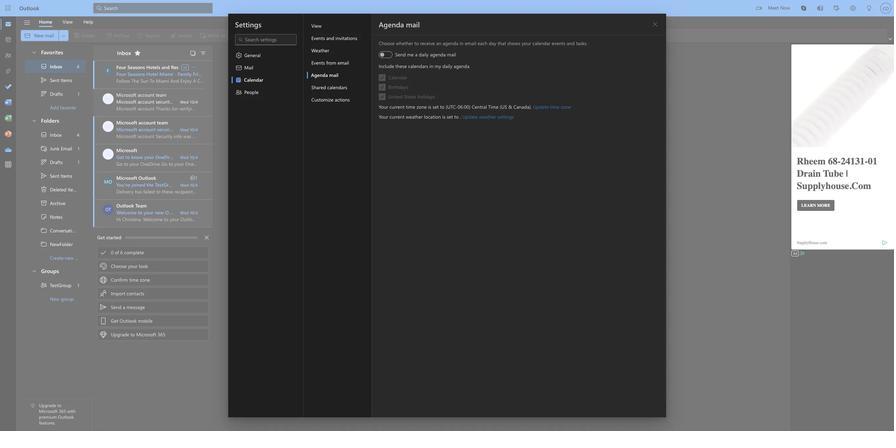 Task type: locate. For each thing, give the bounding box(es) containing it.
1 weather from the left
[[406, 114, 423, 120]]

1  from the top
[[40, 90, 47, 97]]

wed for verification
[[180, 99, 189, 105]]

central
[[472, 104, 487, 110]]

drafts for 
[[50, 91, 63, 97]]

 drafts inside "tree"
[[40, 159, 63, 166]]

1 horizontal spatial set
[[447, 114, 453, 120]]

choose whether to receive an agenda in email each day that shows your calendar events and tasks.
[[379, 40, 588, 47]]

 down 'groups'
[[40, 282, 47, 289]]

0 horizontal spatial set
[[433, 104, 439, 110]]

1 vertical spatial testgroup
[[50, 282, 71, 289]]

mobile up upgrade to microsoft 365
[[138, 318, 153, 325]]

agenda up "whether"
[[379, 20, 404, 29]]

document
[[0, 0, 895, 432]]

mail down from
[[329, 72, 338, 78]]

0 vertical spatial 
[[40, 227, 47, 234]]

email right from
[[338, 60, 349, 66]]

1 events from the top
[[311, 35, 325, 41]]

whether
[[396, 40, 413, 47]]

 button
[[188, 48, 198, 58]]

2 seasons from the top
[[128, 71, 145, 77]]

upgrade inside upgrade to microsoft 365 with premium outlook features
[[39, 403, 56, 409]]

folder
[[75, 255, 87, 261]]

shared calendars
[[311, 84, 347, 91]]

to inside upgrade to microsoft 365 with premium outlook features
[[57, 403, 61, 409]]

microsoft account team up microsoft account security info verification
[[116, 92, 166, 98]]

1 horizontal spatial 365
[[158, 332, 165, 338]]

3  from the top
[[31, 269, 37, 274]]

drafts for 
[[50, 159, 63, 166]]

send inside "agenda mail" element
[[395, 51, 406, 58]]

0 vertical spatial current
[[390, 104, 405, 110]]

get right "microsoft" image
[[116, 154, 124, 161]]

upgrade to microsoft 365
[[111, 332, 165, 338]]

1 4 from the top
[[77, 63, 79, 70]]

0 vertical spatial  tree item
[[25, 73, 86, 87]]

to do image
[[5, 84, 12, 91]]

items for 1st the  'tree item' from the bottom of the page
[[61, 173, 72, 179]]

agenda right 'my'
[[454, 63, 469, 69]]

1 horizontal spatial weather
[[479, 114, 496, 120]]

drafts inside "tree"
[[50, 159, 63, 166]]

microsoft account team image for microsoft account security info verification
[[103, 93, 114, 104]]

1  drafts from the top
[[40, 90, 63, 97]]

 sent items inside "tree"
[[40, 173, 72, 179]]

customize actions button
[[307, 94, 372, 106]]

look
[[139, 263, 148, 270]]

1  tree item from the top
[[25, 87, 86, 101]]

upgrade right 
[[111, 332, 129, 338]]

0
[[111, 250, 114, 256]]

1 vertical spatial 365
[[59, 409, 66, 415]]

info for verification
[[173, 99, 182, 105]]

tree containing 
[[25, 128, 94, 265]]

agenda mail up "whether"
[[379, 20, 420, 29]]

0 vertical spatial new
[[155, 210, 164, 216]]

3 wed from the top
[[180, 155, 189, 160]]

2  from the top
[[40, 159, 47, 166]]

0 horizontal spatial time
[[129, 277, 139, 283]]

0 horizontal spatial agenda
[[311, 72, 328, 78]]

 tree item
[[25, 142, 86, 155]]

friendly
[[193, 71, 210, 77]]

2  inbox from the top
[[40, 131, 62, 138]]

my
[[435, 63, 441, 69]]

 inside "favorites" tree
[[40, 77, 47, 84]]

junk
[[50, 145, 60, 152]]

inbox inside the inbox 
[[117, 49, 131, 56]]

0 vertical spatial  sent items
[[40, 77, 72, 84]]

0 vertical spatial security
[[156, 99, 172, 105]]

get for get started
[[97, 235, 105, 241]]

meet
[[768, 4, 779, 11]]

 tree item up add favorite tree item
[[25, 73, 86, 87]]

in left 'my'
[[430, 63, 433, 69]]

 tree item
[[25, 197, 86, 210]]

1 vertical spatial 
[[40, 173, 47, 179]]

1 down  tree item at the top
[[78, 159, 79, 166]]

1  from the top
[[31, 49, 37, 55]]

tree inside application
[[25, 128, 94, 265]]

1 vertical spatial  button
[[28, 114, 40, 127]]

 inside tree item
[[40, 282, 47, 289]]

1 inside "favorites" tree
[[78, 91, 79, 97]]

1 right  testgroup at the bottom left of page
[[77, 282, 79, 289]]

4 for 2nd  tree item from the bottom of the application containing settings
[[77, 63, 79, 70]]

mail image
[[5, 21, 12, 28]]

outlook team image
[[103, 204, 114, 215]]

0 vertical spatial calendars
[[408, 63, 428, 69]]

1 horizontal spatial email
[[465, 40, 476, 47]]

0 vertical spatial ad
[[183, 65, 187, 70]]

0 vertical spatial  inbox
[[40, 63, 62, 70]]

items inside  deleted items
[[68, 186, 79, 193]]

info left verification
[[173, 99, 182, 105]]

2  drafts from the top
[[40, 159, 63, 166]]

0 horizontal spatial mobile
[[138, 318, 153, 325]]

 left folders
[[31, 118, 37, 123]]


[[100, 277, 107, 284]]

 inside message list no conversations selected list box
[[100, 250, 107, 256]]

1 vertical spatial a
[[123, 304, 125, 311]]

 drafts inside "favorites" tree
[[40, 90, 63, 97]]

1 horizontal spatial is
[[442, 114, 446, 120]]

new
[[50, 296, 60, 302]]

groups tree item
[[25, 265, 86, 279]]

email
[[465, 40, 476, 47], [338, 60, 349, 66]]

set up location
[[433, 104, 439, 110]]

calendar up birthdays
[[388, 74, 407, 81]]

0 horizontal spatial new
[[65, 255, 74, 261]]

choose up the "confirm"
[[111, 263, 127, 270]]

1 1 from the top
[[78, 91, 79, 97]]

upgrade for upgrade to microsoft 365
[[111, 332, 129, 338]]

get left 'started'
[[97, 235, 105, 241]]

send inside message list no conversations selected list box
[[111, 304, 122, 311]]

sent up  tree item
[[50, 173, 59, 179]]

sent
[[50, 77, 59, 83], [50, 173, 59, 179]]

2 1 from the top
[[78, 145, 79, 152]]

you've joined the testgroup group
[[116, 182, 192, 188]]

0 horizontal spatial send
[[111, 304, 122, 311]]

home
[[39, 18, 52, 25]]

newfolder
[[50, 241, 73, 248]]

and right read
[[326, 35, 334, 41]]

items inside "favorites" tree
[[61, 77, 72, 83]]

0 vertical spatial  tree item
[[25, 87, 86, 101]]

 tree item
[[25, 224, 94, 238], [25, 238, 86, 251]]

2 vertical spatial 
[[31, 269, 37, 274]]

is
[[428, 104, 431, 110], [442, 114, 446, 120]]

know
[[131, 154, 143, 161]]

 drafts up add
[[40, 90, 63, 97]]

tab list
[[34, 16, 99, 27]]

microsoft account team image up m
[[103, 121, 114, 132]]

get for get to know your onedrive – how to back up your pc and mobile
[[116, 154, 124, 161]]

 tree item down favorites
[[25, 60, 86, 73]]

update right 'canada).'
[[533, 104, 549, 110]]


[[279, 32, 285, 39]]

agenda mail
[[379, 20, 420, 29], [311, 72, 338, 78]]

0 horizontal spatial mail
[[329, 72, 338, 78]]

3 wed 10/4 from the top
[[180, 155, 198, 160]]

1 vertical spatial four
[[116, 71, 126, 77]]

daily
[[419, 51, 429, 58], [443, 63, 452, 69]]

1 mt from the top
[[105, 96, 112, 102]]

5 wed from the top
[[180, 210, 189, 216]]

mobile
[[244, 154, 259, 161], [138, 318, 153, 325]]

0 vertical spatial events
[[311, 35, 325, 41]]

inbox
[[117, 49, 131, 56], [50, 63, 62, 70], [50, 132, 62, 138]]

four seasons hotels and resorts image
[[103, 65, 113, 76]]

calendar
[[388, 74, 407, 81], [244, 77, 263, 83]]

items up  deleted items
[[61, 173, 72, 179]]

1  from the top
[[40, 63, 47, 70]]


[[380, 75, 385, 80], [380, 85, 385, 90], [380, 94, 385, 99], [100, 250, 107, 256]]

0 vertical spatial your
[[379, 104, 388, 110]]

 up 
[[40, 173, 47, 179]]

1 horizontal spatial testgroup
[[155, 182, 177, 188]]

0 horizontal spatial choose
[[111, 263, 127, 270]]

info for was
[[175, 126, 184, 133]]

 button
[[28, 46, 40, 59], [28, 114, 40, 127], [28, 265, 40, 278]]

2 vertical spatial inbox
[[50, 132, 62, 138]]

 tree item up add
[[25, 87, 86, 101]]

customize actions
[[311, 97, 350, 103]]

Select a conversation checkbox
[[103, 149, 116, 160]]

calendar inside the settings tab list
[[244, 77, 263, 83]]

0 vertical spatial 
[[40, 63, 47, 70]]

 drafts for 
[[40, 159, 63, 166]]

a right me
[[415, 51, 418, 58]]

365 inside message list no conversations selected list box
[[158, 332, 165, 338]]

0 vertical spatial 
[[40, 77, 47, 84]]

1 vertical spatial mt
[[105, 123, 112, 130]]

1 seasons from the top
[[128, 64, 145, 71]]

1 sent from the top
[[50, 77, 59, 83]]

joined
[[132, 182, 145, 188]]

weather
[[311, 47, 329, 54]]

seasons
[[128, 64, 145, 71], [128, 71, 145, 77]]

4 inside "tree"
[[77, 132, 79, 138]]

items for 2nd the  'tree item' from the bottom of the page
[[61, 77, 72, 83]]

choose inside message list no conversations selected list box
[[111, 263, 127, 270]]

0 vertical spatial  drafts
[[40, 90, 63, 97]]

microsoft account team image for microsoft account security info was added
[[103, 121, 114, 132]]

1 vertical spatial daily
[[443, 63, 452, 69]]

2 mt from the top
[[105, 123, 112, 130]]

1 vertical spatial microsoft account team
[[116, 119, 168, 126]]

1 right email
[[78, 145, 79, 152]]

365 inside upgrade to microsoft 365 with premium outlook features
[[59, 409, 66, 415]]

inbox heading
[[108, 46, 143, 61]]

 left 0
[[100, 250, 107, 256]]

1 vertical spatial set
[[447, 114, 453, 120]]

 tree item up deleted
[[25, 169, 86, 183]]

1  from the top
[[40, 227, 47, 234]]

 tree item down the junk
[[25, 155, 86, 169]]


[[235, 64, 242, 71]]


[[757, 5, 762, 11]]

your right know
[[144, 154, 154, 161]]

drafts up add favorite tree item
[[50, 91, 63, 97]]

ad
[[183, 65, 187, 70], [794, 251, 798, 256]]

2 sent from the top
[[50, 173, 59, 179]]

0 horizontal spatial calendar
[[244, 77, 263, 83]]

ad up family
[[183, 65, 187, 70]]

seasons for hotel
[[128, 71, 145, 77]]

 button
[[20, 17, 34, 28]]

general
[[244, 52, 261, 59]]

four right f
[[116, 64, 126, 71]]

agenda up the shared
[[311, 72, 328, 78]]

 drafts for 
[[40, 90, 63, 97]]

set down (utc-
[[447, 114, 453, 120]]

0 vertical spatial team
[[156, 92, 166, 98]]

 inbox up the junk
[[40, 131, 62, 138]]

1 horizontal spatial new
[[155, 210, 164, 216]]

2  from the top
[[40, 173, 47, 179]]

mo
[[104, 179, 112, 185]]

2 current from the top
[[390, 114, 405, 120]]

 for folders
[[31, 118, 37, 123]]


[[100, 318, 107, 325]]

time down states
[[406, 104, 415, 110]]

1 microsoft account team image from the top
[[103, 93, 114, 104]]

2  from the top
[[40, 241, 47, 248]]

new inside message list no conversations selected list box
[[155, 210, 164, 216]]

2  sent items from the top
[[40, 173, 72, 179]]

0 vertical spatial testgroup
[[155, 182, 177, 188]]

1  sent items from the top
[[40, 77, 72, 84]]

upgrade to microsoft 365 with premium outlook features
[[39, 403, 76, 426]]

in left the each
[[460, 40, 464, 47]]

 tree item
[[25, 210, 86, 224]]

favorites tree
[[25, 43, 86, 114]]

update right .
[[462, 114, 478, 120]]

2 microsoft account team image from the top
[[103, 121, 114, 132]]

1  tree item from the top
[[25, 60, 86, 73]]

favorites tree item
[[25, 46, 86, 60]]

 for  testgroup
[[40, 282, 47, 289]]

confirm
[[111, 277, 128, 283]]

1 vertical spatial agenda mail
[[311, 72, 338, 78]]

settings
[[235, 20, 261, 29]]

four for four seasons hotels and resorts
[[116, 64, 126, 71]]

sent up add
[[50, 77, 59, 83]]

weather down time
[[479, 114, 496, 120]]

dialog containing settings
[[0, 0, 895, 432]]

files image
[[5, 68, 12, 75]]

hotel
[[146, 71, 158, 77], [212, 71, 224, 77]]

1 microsoft account team from the top
[[116, 92, 166, 98]]

new left folder
[[65, 255, 74, 261]]

outlook up  button
[[19, 4, 39, 12]]

items for  tree item
[[68, 186, 79, 193]]

microsoft account team up microsoft account security info was added
[[116, 119, 168, 126]]

microsoft inside upgrade to microsoft 365 with premium outlook features
[[39, 409, 58, 415]]

 tree item
[[25, 60, 86, 73], [25, 128, 86, 142]]

 button left folders
[[28, 114, 40, 127]]

 up add favorite tree item
[[40, 90, 47, 97]]

and left tasks.
[[567, 40, 575, 47]]

inbox down favorites "tree item"
[[50, 63, 62, 70]]

to left with
[[57, 403, 61, 409]]

3  button from the top
[[28, 265, 40, 278]]

drafts inside "favorites" tree
[[50, 91, 63, 97]]

0 horizontal spatial daily
[[419, 51, 429, 58]]

new group
[[50, 296, 74, 302]]

verification
[[183, 99, 206, 105]]

choose your look
[[111, 263, 148, 270]]

view button left help button
[[58, 16, 78, 27]]

2 4 from the top
[[77, 132, 79, 138]]

 sent items inside "favorites" tree
[[40, 77, 72, 84]]

0 vertical spatial agenda mail
[[379, 20, 420, 29]]

10/4 for outlook.com
[[190, 210, 198, 216]]

outlook
[[19, 4, 39, 12], [139, 175, 156, 181], [116, 203, 134, 209], [120, 318, 137, 325], [58, 415, 74, 420]]

agenda inside button
[[311, 72, 328, 78]]

1 horizontal spatial agenda mail
[[379, 20, 420, 29]]

4 inside "favorites" tree
[[77, 63, 79, 70]]

0 horizontal spatial hotel
[[146, 71, 158, 77]]

settings heading
[[235, 20, 261, 29]]

 inside "favorites" tree
[[40, 90, 47, 97]]

 tree item for 
[[25, 87, 86, 101]]

2 four from the top
[[116, 71, 126, 77]]

 button for favorites
[[28, 46, 40, 59]]

 inside the settings tab list
[[235, 89, 242, 96]]

2 wed 10/4 from the top
[[180, 127, 198, 132]]

group down how
[[178, 182, 192, 188]]

security left was
[[157, 126, 174, 133]]

was
[[185, 126, 193, 133]]

united states holidays
[[388, 93, 435, 100]]

0 vertical spatial  button
[[28, 46, 40, 59]]

1 wed from the top
[[180, 99, 189, 105]]

testgroup
[[155, 182, 177, 188], [50, 282, 71, 289]]

1 up add favorite tree item
[[78, 91, 79, 97]]

0 vertical spatial set
[[433, 104, 439, 110]]

1 drafts from the top
[[50, 91, 63, 97]]

2 wed from the top
[[180, 127, 189, 132]]

from
[[326, 60, 336, 66]]

 inside "tree"
[[40, 173, 47, 179]]

group right new
[[61, 296, 74, 302]]

weather left location
[[406, 114, 423, 120]]

view button up events and invitations
[[307, 20, 372, 32]]

agenda
[[443, 40, 458, 47], [430, 51, 446, 58], [454, 63, 469, 69]]

 button inside favorites "tree item"
[[28, 46, 40, 59]]

an
[[436, 40, 441, 47]]

 inside groups tree item
[[31, 269, 37, 274]]

 left the newfolder
[[40, 241, 47, 248]]

document containing settings
[[0, 0, 895, 432]]

1  inbox from the top
[[40, 63, 62, 70]]

 tree item
[[25, 73, 86, 87], [25, 169, 86, 183]]

events for events from email
[[311, 60, 325, 66]]

1 vertical spatial mail
[[447, 51, 456, 58]]

is up location
[[428, 104, 431, 110]]

agenda down an on the top left of page
[[430, 51, 446, 58]]

2  tree item from the top
[[25, 238, 86, 251]]

and
[[326, 35, 334, 41], [567, 40, 575, 47], [162, 64, 170, 71], [235, 154, 243, 161]]

microsoft
[[116, 92, 136, 98], [116, 99, 136, 105], [116, 119, 137, 126], [116, 126, 137, 133], [116, 147, 137, 154], [116, 175, 137, 181], [136, 332, 156, 338], [39, 409, 58, 415]]

zone
[[417, 104, 427, 110], [561, 104, 571, 110], [140, 277, 150, 283]]

1 vertical spatial microsoft account team image
[[103, 121, 114, 132]]

1 horizontal spatial calendar
[[388, 74, 407, 81]]

2 weather from the left
[[479, 114, 496, 120]]

1 vertical spatial team
[[157, 119, 168, 126]]

1 vertical spatial agenda
[[430, 51, 446, 58]]

1 horizontal spatial hotel
[[212, 71, 224, 77]]

2 vertical spatial items
[[68, 186, 79, 193]]

group inside 'tree item'
[[61, 296, 74, 302]]

1  button from the top
[[28, 46, 40, 59]]

 mail
[[235, 64, 253, 71]]

drafts down the " junk email"
[[50, 159, 63, 166]]

security
[[156, 99, 172, 105], [157, 126, 174, 133]]


[[40, 63, 47, 70], [40, 131, 47, 138]]

2 microsoft account team from the top
[[116, 119, 168, 126]]


[[31, 49, 37, 55], [31, 118, 37, 123], [31, 269, 37, 274]]

1 vertical spatial current
[[390, 114, 405, 120]]

2 hotel from the left
[[212, 71, 224, 77]]

1 vertical spatial 
[[40, 131, 47, 138]]

agenda mail up the shared calendars
[[311, 72, 338, 78]]

canada).
[[514, 104, 532, 110]]

1 vertical spatial agenda
[[311, 72, 328, 78]]

calendars down agenda mail button
[[327, 84, 347, 91]]

4 down favorites "tree item"
[[77, 63, 79, 70]]

conversation
[[50, 227, 78, 234]]

outlook inside banner
[[19, 4, 39, 12]]

agenda mail inside button
[[311, 72, 338, 78]]

 for united states holidays
[[380, 94, 385, 99]]

 down 
[[40, 227, 47, 234]]

 button left favorites
[[28, 46, 40, 59]]

wed 10/4 for group
[[180, 182, 198, 188]]

 down ''
[[235, 89, 242, 96]]

2 drafts from the top
[[50, 159, 63, 166]]

1  from the top
[[40, 77, 47, 84]]

 sent items for 2nd the  'tree item' from the bottom of the page
[[40, 77, 72, 84]]

microsoft account team for microsoft account security info was added
[[116, 119, 168, 126]]

a left message
[[123, 304, 125, 311]]

upgrade for upgrade to microsoft 365 with premium outlook features
[[39, 403, 56, 409]]

1 vertical spatial 
[[31, 118, 37, 123]]

seasons for hotels
[[128, 64, 145, 71]]

2 vertical spatial get
[[111, 318, 118, 325]]

0 horizontal spatial upgrade
[[39, 403, 56, 409]]

1 horizontal spatial a
[[415, 51, 418, 58]]

outlook up welcome
[[116, 203, 134, 209]]

 tree item up create
[[25, 238, 86, 251]]

items up "favorite"
[[61, 77, 72, 83]]

mt down four seasons hotels and resorts icon
[[105, 96, 112, 102]]

 for  newfolder
[[40, 241, 47, 248]]

4 wed 10/4 from the top
[[180, 182, 198, 188]]

four right four seasons hotels and resorts icon
[[116, 71, 126, 77]]

mail
[[244, 64, 253, 71]]

1 horizontal spatial choose
[[379, 40, 395, 47]]

 inbox inside "favorites" tree
[[40, 63, 62, 70]]

premium features image
[[30, 404, 35, 409]]

events down weather
[[311, 60, 325, 66]]

0 horizontal spatial update
[[462, 114, 478, 120]]

calendars inside button
[[327, 84, 347, 91]]

1 vertical spatial 4
[[77, 132, 79, 138]]

seasons down four seasons hotels and resorts on the left top of the page
[[128, 71, 145, 77]]

calendar up people
[[244, 77, 263, 83]]

0 horizontal spatial ad
[[183, 65, 187, 70]]

 for  people
[[235, 89, 242, 96]]

folders tree item
[[25, 114, 86, 128]]

microsoft account team image
[[103, 93, 114, 104], [103, 121, 114, 132]]

5 wed 10/4 from the top
[[180, 210, 198, 216]]

2 events from the top
[[311, 60, 325, 66]]

0 horizontal spatial group
[[61, 296, 74, 302]]

0 vertical spatial drafts
[[50, 91, 63, 97]]

items right deleted
[[68, 186, 79, 193]]

mail
[[406, 20, 420, 29], [447, 51, 456, 58], [329, 72, 338, 78]]

agenda right an on the top left of page
[[443, 40, 458, 47]]

1 vertical spatial info
[[175, 126, 184, 133]]

1 vertical spatial inbox
[[50, 63, 62, 70]]

0 horizontal spatial email
[[338, 60, 349, 66]]

 tree item up the junk
[[25, 128, 86, 142]]

0 vertical spatial info
[[173, 99, 182, 105]]

message list section
[[93, 44, 259, 431]]

0 vertical spatial daily
[[419, 51, 429, 58]]

 left birthdays
[[380, 85, 385, 90]]

view button
[[58, 16, 78, 27], [307, 20, 372, 32]]

calendars down send me a daily agenda mail
[[408, 63, 428, 69]]

2 vertical spatial  button
[[28, 265, 40, 278]]

new left outlook.com
[[155, 210, 164, 216]]

application
[[0, 0, 895, 432]]

 drafts down the junk
[[40, 159, 63, 166]]

1 your from the top
[[379, 104, 388, 110]]

team up microsoft account security info was added
[[157, 119, 168, 126]]


[[235, 89, 242, 96], [40, 282, 47, 289]]

wed for outlook.com
[[180, 210, 189, 216]]

4 1 from the top
[[77, 282, 79, 289]]

1 vertical spatial email
[[338, 60, 349, 66]]

mt for microsoft account security info was added
[[105, 123, 112, 130]]

0 vertical spatial 
[[31, 49, 37, 55]]

 button
[[198, 48, 209, 58]]

to
[[414, 40, 419, 47], [440, 104, 445, 110], [454, 114, 459, 120], [125, 154, 130, 161], [192, 154, 197, 161], [138, 210, 143, 216], [131, 332, 135, 338], [57, 403, 61, 409]]

microsoft image
[[103, 149, 114, 160]]

1 vertical spatial calendars
[[327, 84, 347, 91]]

 button left 'groups'
[[28, 265, 40, 278]]

tree
[[25, 128, 94, 265]]

info left was
[[175, 126, 184, 133]]


[[40, 200, 47, 207]]

choose inside "agenda mail" element
[[379, 40, 395, 47]]


[[235, 77, 242, 84]]

 tree item
[[25, 87, 86, 101], [25, 155, 86, 169]]

 left favorites
[[31, 49, 37, 55]]

1 vertical spatial new
[[65, 255, 74, 261]]

 up 
[[40, 131, 47, 138]]

 inside folders tree item
[[31, 118, 37, 123]]

4 wed from the top
[[180, 182, 189, 188]]

Select a conversation checkbox
[[103, 204, 116, 215]]

2  from the top
[[31, 118, 37, 123]]

microsoft account security info was added
[[116, 126, 208, 133]]

1 horizontal spatial mobile
[[244, 154, 259, 161]]

up
[[210, 154, 215, 161]]

invitations
[[336, 35, 357, 41]]

events from email
[[311, 60, 349, 66]]

0 horizontal spatial view
[[63, 18, 73, 25]]

set
[[433, 104, 439, 110], [447, 114, 453, 120]]

more apps image
[[5, 162, 12, 168]]

favorites
[[41, 49, 63, 56]]

mt inside select a conversation checkbox
[[105, 123, 112, 130]]

 for favorites
[[31, 49, 37, 55]]

mt inside mt option
[[105, 96, 112, 102]]

events and invitations
[[311, 35, 357, 41]]

team for verification
[[156, 92, 166, 98]]

dialog
[[0, 0, 895, 432]]

events
[[311, 35, 325, 41], [311, 60, 325, 66]]

 button inside folders tree item
[[28, 114, 40, 127]]

1 vertical spatial items
[[61, 173, 72, 179]]

1 horizontal spatial group
[[178, 182, 192, 188]]

history
[[79, 227, 94, 234]]

testgroup right the
[[155, 182, 177, 188]]

2  tree item from the top
[[25, 155, 86, 169]]

0 vertical spatial seasons
[[128, 64, 145, 71]]

upgrade inside message list no conversations selected list box
[[111, 332, 129, 338]]

1 four from the top
[[116, 64, 126, 71]]

1 vertical spatial  drafts
[[40, 159, 63, 166]]

 button inside groups tree item
[[28, 265, 40, 278]]

send for send a message
[[111, 304, 122, 311]]

1 inside  tree item
[[78, 145, 79, 152]]

wed 10/4
[[180, 99, 198, 105], [180, 127, 198, 132], [180, 155, 198, 160], [180, 182, 198, 188], [180, 210, 198, 216]]

 inside favorites "tree item"
[[31, 49, 37, 55]]

1 vertical spatial 
[[40, 159, 47, 166]]

1 wed 10/4 from the top
[[180, 99, 198, 105]]

people image
[[5, 52, 12, 59]]

0 vertical spatial 365
[[158, 332, 165, 338]]

mt for microsoft account security info verification
[[105, 96, 112, 102]]

 for groups
[[31, 269, 37, 274]]

 inbox down favorites
[[40, 63, 62, 70]]

0 vertical spatial  tree item
[[25, 60, 86, 73]]

2  button from the top
[[28, 114, 40, 127]]

 inside "favorites" tree
[[40, 63, 47, 70]]

1 vertical spatial is
[[442, 114, 446, 120]]


[[40, 90, 47, 97], [40, 159, 47, 166]]



Task type: vqa. For each thing, say whether or not it's contained in the screenshot.


Task type: describe. For each thing, give the bounding box(es) containing it.
group inside message list no conversations selected list box
[[178, 182, 192, 188]]

email inside "agenda mail" element
[[465, 40, 476, 47]]

word image
[[5, 100, 12, 106]]

agenda inside tab panel
[[379, 20, 404, 29]]

birthdays
[[388, 84, 408, 90]]

outlook banner
[[0, 0, 895, 16]]

welcome to your new outlook.com account
[[116, 210, 212, 216]]

0 vertical spatial agenda
[[443, 40, 458, 47]]

10/4 for onedrive
[[190, 155, 198, 160]]

agenda mail heading
[[379, 20, 420, 29]]

 for birthdays
[[380, 85, 385, 90]]

1 inside  tree item
[[77, 282, 79, 289]]

agenda mail element
[[379, 40, 660, 120]]

2 horizontal spatial time
[[550, 104, 560, 110]]

send for send me a daily agenda mail
[[395, 51, 406, 58]]

shared
[[311, 84, 326, 91]]

zone inside message list no conversations selected list box
[[140, 277, 150, 283]]

agenda mail inside tab panel
[[379, 20, 420, 29]]

events
[[552, 40, 566, 47]]

move & delete group
[[21, 29, 233, 42]]

outlook down send a message
[[120, 318, 137, 325]]

calendar inside "agenda mail" element
[[388, 74, 407, 81]]

features
[[39, 420, 55, 426]]

1  tree item from the top
[[25, 73, 86, 87]]

your right 'up'
[[217, 154, 226, 161]]

sent inside "favorites" tree
[[50, 77, 59, 83]]

mail inside agenda mail button
[[329, 72, 338, 78]]

1 horizontal spatial zone
[[417, 104, 427, 110]]

1 horizontal spatial in
[[460, 40, 464, 47]]

testgroup inside message list no conversations selected list box
[[155, 182, 177, 188]]

1 horizontal spatial view
[[311, 23, 321, 29]]

10/4 for was
[[190, 127, 198, 132]]

now
[[781, 4, 791, 11]]

import contacts
[[111, 291, 144, 297]]

excel image
[[5, 115, 12, 122]]

0 horizontal spatial view button
[[58, 16, 78, 27]]

pc
[[228, 154, 233, 161]]

 newfolder
[[40, 241, 73, 248]]

agenda mail tab panel
[[372, 14, 666, 418]]

to right how
[[192, 154, 197, 161]]

1 vertical spatial ad
[[794, 251, 798, 256]]

&
[[508, 104, 512, 110]]

security for was
[[157, 126, 174, 133]]

to left .
[[454, 114, 459, 120]]

10/4 for group
[[190, 182, 198, 188]]

 people
[[235, 89, 259, 96]]

four for four seasons hotel miami - family friendly hotel
[[116, 71, 126, 77]]

wed for group
[[180, 182, 189, 188]]

include
[[379, 63, 394, 69]]

 conversation history
[[40, 227, 94, 234]]

folders
[[41, 117, 59, 124]]

events for events and invitations
[[311, 35, 325, 41]]

favorite
[[60, 104, 76, 111]]

location
[[424, 114, 441, 120]]

left-rail-appbar navigation
[[1, 16, 15, 158]]

back
[[198, 154, 208, 161]]

family
[[178, 71, 192, 77]]


[[40, 145, 47, 152]]

microsoft account team for microsoft account security info verification
[[116, 92, 166, 98]]

me
[[407, 51, 414, 58]]

and inside button
[[326, 35, 334, 41]]

 general
[[235, 52, 261, 59]]

1 horizontal spatial mail
[[406, 20, 420, 29]]


[[100, 304, 107, 311]]

onedrive
[[155, 154, 176, 161]]

 tree item
[[25, 183, 86, 197]]

-
[[175, 71, 176, 77]]

2 vertical spatial agenda
[[454, 63, 469, 69]]

 for  conversation history
[[40, 227, 47, 234]]

 tree item
[[25, 279, 86, 292]]

365 for upgrade to microsoft 365
[[158, 332, 165, 338]]

wed 10/4 for verification
[[180, 99, 198, 105]]

agenda mail button
[[307, 69, 372, 81]]

customize
[[311, 97, 333, 103]]

powerpoint image
[[5, 131, 12, 138]]

 deleted items
[[40, 186, 79, 193]]

 for 0 of 6 complete
[[100, 250, 107, 256]]

Select a conversation checkbox
[[103, 121, 116, 132]]

message
[[127, 304, 145, 311]]

Select a conversation checkbox
[[103, 93, 116, 104]]

365 for upgrade to microsoft 365 with premium outlook features
[[59, 409, 66, 415]]

time inside message list no conversations selected list box
[[129, 277, 139, 283]]


[[40, 186, 47, 193]]

10/4 for verification
[[190, 99, 198, 105]]

 button for folders
[[28, 114, 40, 127]]

create new folder
[[50, 255, 87, 261]]

team for was
[[157, 119, 168, 126]]

add favorite
[[50, 104, 76, 111]]

the
[[147, 182, 154, 188]]

ot
[[105, 206, 111, 213]]

team
[[135, 203, 147, 209]]

 archive
[[40, 200, 66, 207]]

calendar
[[533, 40, 551, 47]]

wed 10/4 for onedrive
[[180, 155, 198, 160]]

to left receive
[[414, 40, 419, 47]]

meet now
[[768, 4, 791, 11]]


[[100, 332, 107, 339]]

1 vertical spatial mobile
[[138, 318, 153, 325]]

actions
[[335, 97, 350, 103]]

your down the team
[[144, 210, 154, 216]]

mark
[[287, 32, 298, 39]]

 for 
[[40, 159, 47, 166]]

message list no conversations selected list box
[[93, 61, 259, 431]]

microsoft outlook image
[[103, 177, 114, 188]]

wed for onedrive
[[180, 155, 189, 160]]

to down get outlook mobile
[[131, 332, 135, 338]]


[[40, 214, 47, 220]]

notes
[[50, 214, 63, 220]]

 tree item for 
[[25, 155, 86, 169]]

Search settings search field
[[243, 36, 289, 43]]

and right pc
[[235, 154, 243, 161]]

create new folder tree item
[[25, 251, 87, 265]]

your inside "agenda mail" element
[[522, 40, 531, 47]]

ad inside message list no conversations selected list box
[[183, 65, 187, 70]]

outlook team
[[116, 203, 147, 209]]

get for get outlook mobile
[[111, 318, 118, 325]]

outlook up the
[[139, 175, 156, 181]]

1 horizontal spatial view button
[[307, 20, 372, 32]]

new inside create new folder tree item
[[65, 255, 74, 261]]

that
[[498, 40, 506, 47]]

create
[[50, 255, 64, 261]]

2  tree item from the top
[[25, 169, 86, 183]]

help
[[83, 18, 93, 25]]

complete
[[124, 250, 144, 256]]

 sent items for 1st the  'tree item' from the bottom of the page
[[40, 173, 72, 179]]

 button
[[650, 19, 661, 30]]

mail inside "agenda mail" element
[[447, 51, 456, 58]]

and up miami
[[162, 64, 170, 71]]

inbox inside "favorites" tree
[[50, 63, 62, 70]]

2 horizontal spatial zone
[[561, 104, 571, 110]]

email inside button
[[338, 60, 349, 66]]

1 vertical spatial in
[[430, 63, 433, 69]]

testgroup inside  testgroup
[[50, 282, 71, 289]]

calendar image
[[5, 37, 12, 43]]

0 vertical spatial update
[[533, 104, 549, 110]]

3 1 from the top
[[78, 159, 79, 166]]

states
[[404, 93, 416, 100]]

1 hotel from the left
[[146, 71, 158, 77]]

06:00)
[[458, 104, 471, 110]]

4 for 1st  tree item from the bottom
[[77, 132, 79, 138]]

microsoft account security info verification
[[116, 99, 206, 105]]

outlook.com
[[165, 210, 194, 216]]

calendars inside "agenda mail" element
[[408, 63, 428, 69]]

Select a conversation checkbox
[[103, 177, 116, 188]]

wed for was
[[180, 127, 189, 132]]

outlook inside upgrade to microsoft 365 with premium outlook features
[[58, 415, 74, 420]]

new group tree item
[[25, 292, 86, 306]]

add favorite tree item
[[25, 101, 86, 114]]

(utc-
[[446, 104, 458, 110]]

shows
[[507, 40, 521, 47]]

 junk email
[[40, 145, 72, 152]]

outlook link
[[19, 0, 39, 16]]

2  from the top
[[40, 131, 47, 138]]

1 horizontal spatial daily
[[443, 63, 452, 69]]

you've
[[116, 182, 130, 188]]

 for calendar
[[380, 75, 385, 80]]

2 your from the top
[[379, 114, 388, 120]]

 button for groups
[[28, 265, 40, 278]]


[[235, 52, 242, 59]]

 for 
[[40, 90, 47, 97]]

 testgroup
[[40, 282, 71, 289]]

time
[[488, 104, 499, 110]]

to left (utc-
[[440, 104, 445, 110]]

0 horizontal spatial is
[[428, 104, 431, 110]]

your left look
[[128, 263, 138, 270]]

send me a daily agenda mail
[[395, 51, 456, 58]]

–
[[177, 154, 180, 161]]

security for verification
[[156, 99, 172, 105]]

(us
[[500, 104, 507, 110]]

deleted
[[50, 186, 66, 193]]

tab list containing home
[[34, 16, 99, 27]]

.
[[460, 114, 461, 120]]

and inside "agenda mail" element
[[567, 40, 575, 47]]

1 horizontal spatial time
[[406, 104, 415, 110]]

miami
[[160, 71, 173, 77]]

update time zone button
[[533, 104, 571, 110]]

settings tab list
[[228, 14, 304, 418]]

groups
[[41, 268, 59, 275]]

include these calendars in my daily agenda
[[379, 63, 469, 69]]


[[200, 50, 207, 57]]

1  tree item from the top
[[25, 224, 94, 238]]

to left know
[[125, 154, 130, 161]]

choose for choose whether to receive an agenda in email each day that shows your calendar events and tasks.
[[379, 40, 395, 47]]

to down the team
[[138, 210, 143, 216]]

read
[[311, 32, 320, 39]]

inbox 
[[117, 49, 141, 56]]

archive
[[50, 200, 66, 207]]

a inside list box
[[123, 304, 125, 311]]

premium
[[39, 415, 57, 420]]

onedrive image
[[5, 147, 12, 154]]

1 current from the top
[[390, 104, 405, 110]]

tags group
[[275, 29, 486, 42]]

settings
[[497, 114, 514, 120]]

add
[[50, 104, 59, 111]]


[[100, 291, 107, 298]]

tasks.
[[576, 40, 588, 47]]

with
[[67, 409, 76, 415]]

application containing settings
[[0, 0, 895, 432]]


[[238, 37, 243, 42]]

1 vertical spatial update
[[462, 114, 478, 120]]

choose for choose your look
[[111, 263, 127, 270]]

home button
[[34, 16, 57, 27]]

all
[[299, 32, 304, 39]]

wed 10/4 for was
[[180, 127, 198, 132]]

wed 10/4 for outlook.com
[[180, 210, 198, 216]]

set your advertising preferences image
[[801, 251, 806, 256]]

2  tree item from the top
[[25, 128, 86, 142]]

a inside tab panel
[[415, 51, 418, 58]]



